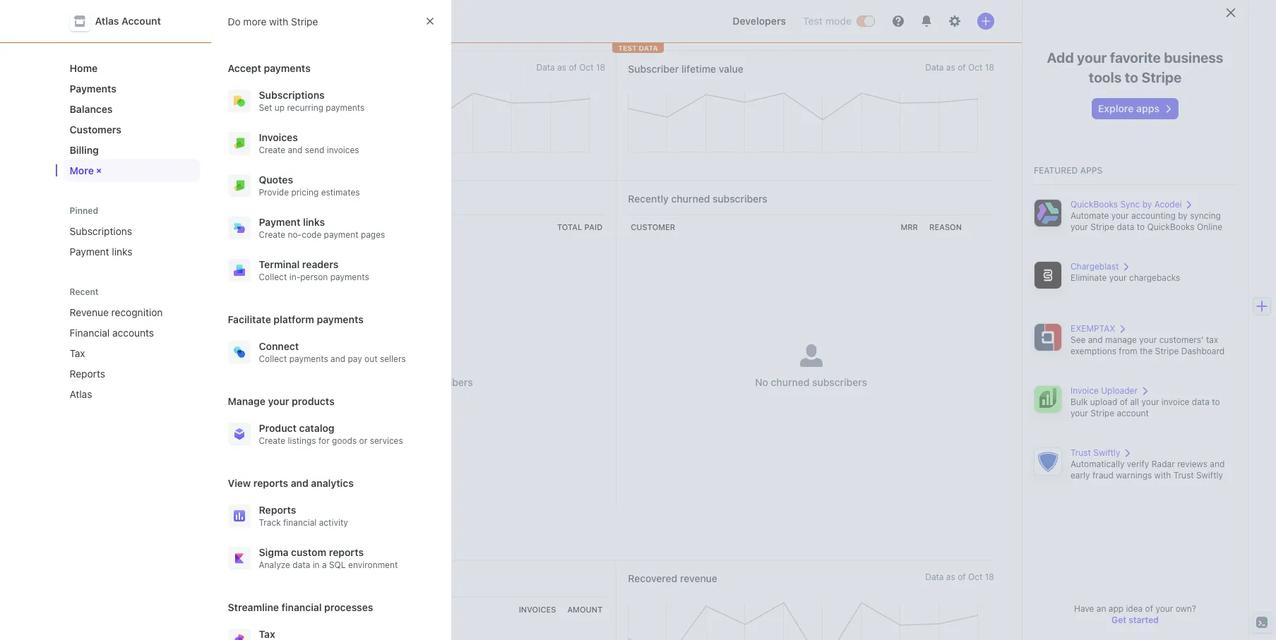 Task type: vqa. For each thing, say whether or not it's contained in the screenshot.


Task type: describe. For each thing, give the bounding box(es) containing it.
your inside add your favorite business tools to stripe
[[1077, 49, 1107, 66]]

invoices create and send invoices
[[259, 131, 359, 155]]

financial
[[70, 327, 110, 339]]

syncing
[[1191, 211, 1221, 221]]

test mode
[[803, 15, 852, 27]]

create for product catalog
[[259, 436, 285, 447]]

more +
[[70, 165, 107, 178]]

automatically verify radar reviews and early fraud warnings with trust swiftly
[[1071, 459, 1225, 481]]

accept
[[228, 62, 261, 74]]

have
[[1075, 604, 1095, 615]]

atlas for atlas
[[70, 389, 92, 401]]

goods
[[332, 436, 357, 447]]

payments link
[[64, 77, 200, 100]]

create inside invoices create and send invoices
[[259, 145, 285, 155]]

featured apps
[[1034, 165, 1103, 176]]

search
[[253, 15, 286, 27]]

of inside bulk upload of all your invoice data to your stripe account
[[1120, 397, 1128, 408]]

manage
[[228, 396, 266, 408]]

customers link
[[64, 118, 200, 141]]

test
[[803, 15, 823, 27]]

payment for payment links
[[70, 246, 109, 258]]

analyze
[[259, 560, 290, 571]]

subscriptions for subscriptions set up recurring payments
[[259, 89, 325, 101]]

no for no active subscribers
[[372, 376, 385, 388]]

by inside the automate your accounting by syncing your stripe data to quickbooks online
[[1179, 211, 1188, 221]]

to inside bulk upload of all your invoice data to your stripe account
[[1212, 397, 1221, 408]]

favorite
[[1110, 49, 1161, 66]]

subscriptions set up recurring payments
[[259, 89, 365, 113]]

connect
[[259, 341, 299, 353]]

customer for top
[[242, 222, 286, 231]]

custom
[[291, 547, 327, 559]]

your right all
[[1142, 397, 1160, 408]]

top
[[239, 193, 256, 205]]

products
[[292, 396, 335, 408]]

quotes provide pricing estimates
[[259, 174, 360, 198]]

exemptax image
[[1034, 324, 1063, 352]]

and left analytics on the left of the page
[[291, 478, 309, 490]]

recently churned subscribers
[[628, 193, 768, 205]]

reason
[[930, 222, 962, 231]]

chargebacks
[[1130, 273, 1181, 283]]

sigma custom reports analyze data in a sql environment
[[259, 547, 398, 571]]

customer for recently
[[631, 222, 676, 231]]

services
[[370, 436, 403, 447]]

subscriptions for subscriptions
[[70, 225, 132, 237]]

connect collect payments and pay out sellers
[[259, 341, 406, 365]]

churned for no
[[771, 376, 810, 388]]

payments down subscribers
[[264, 62, 311, 74]]

revenue for recovered
[[680, 573, 718, 585]]

recent navigation links element
[[55, 286, 211, 406]]

data inside bulk upload of all your invoice data to your stripe account
[[1192, 397, 1210, 408]]

your down automate
[[1071, 222, 1089, 232]]

eliminate
[[1071, 273, 1107, 283]]

terminal readers collect in-person payments
[[259, 259, 369, 283]]

balances
[[70, 103, 113, 115]]

financial inside reports track financial activity
[[283, 518, 317, 528]]

developers
[[733, 15, 786, 27]]

to inside add your favorite business tools to stripe
[[1125, 69, 1139, 85]]

get started link
[[1112, 615, 1159, 626]]

apps
[[1137, 102, 1160, 114]]

of for subscriber lifetime value
[[958, 62, 966, 72]]

revenue recognition link
[[64, 301, 180, 324]]

code
[[302, 230, 322, 240]]

fraud
[[1093, 471, 1114, 481]]

radar
[[1152, 459, 1175, 470]]

recognition
[[111, 307, 163, 319]]

invoice uploader image
[[1034, 386, 1063, 414]]

developers link
[[727, 10, 792, 32]]

stripe inside see and manage your customers' tax exemptions from the stripe dashboard
[[1156, 346, 1179, 357]]

payments inside subscriptions set up recurring payments
[[326, 102, 365, 113]]

invoices for invoices create and send invoices
[[259, 131, 298, 143]]

payments
[[70, 83, 116, 95]]

invoices for invoices
[[519, 605, 556, 614]]

invoice for invoice age
[[242, 605, 274, 614]]

of for average revenue per subscriber
[[569, 62, 577, 72]]

18 for subscribers
[[985, 62, 995, 72]]

core navigation links element
[[64, 57, 200, 182]]

an
[[1097, 604, 1107, 615]]

explore apps
[[1099, 102, 1160, 114]]

from
[[1119, 346, 1138, 357]]

0 vertical spatial by
[[1143, 199, 1153, 210]]

explore apps link
[[1093, 99, 1178, 119]]

data
[[639, 44, 658, 52]]

Search search field
[[231, 8, 629, 34]]

stripe right search
[[291, 15, 318, 27]]

set
[[259, 102, 272, 113]]

payment links
[[70, 246, 132, 258]]

do more with stripe
[[228, 15, 318, 27]]

reviews
[[1178, 459, 1208, 470]]

payments inside connect collect payments and pay out sellers
[[289, 354, 328, 365]]

value
[[719, 63, 744, 75]]

no active subscribers
[[372, 376, 473, 388]]

stripe inside bulk upload of all your invoice data to your stripe account
[[1091, 408, 1115, 419]]

account
[[122, 15, 161, 27]]

payment
[[324, 230, 359, 240]]

revenue for average
[[280, 63, 317, 75]]

bulk
[[1071, 397, 1088, 408]]

and inside invoices create and send invoices
[[288, 145, 303, 155]]

or
[[359, 436, 368, 447]]

revenue recognition
[[70, 307, 163, 319]]

lifetime
[[682, 63, 716, 75]]

in
[[313, 560, 320, 571]]

churned for recently
[[672, 193, 710, 205]]

up
[[275, 102, 285, 113]]

dashboard
[[1182, 346, 1225, 357]]

test data
[[618, 44, 658, 52]]

your inside see and manage your customers' tax exemptions from the stripe dashboard
[[1140, 335, 1157, 345]]

your down chargeblast
[[1110, 273, 1127, 283]]

automatically
[[1071, 459, 1125, 470]]

view
[[228, 478, 251, 490]]

with inside the automatically verify radar reviews and early fraud warnings with trust swiftly
[[1155, 471, 1172, 481]]

close menu image
[[426, 17, 434, 25]]

0 horizontal spatial trust
[[1071, 448, 1091, 459]]

+
[[94, 165, 107, 178]]

app
[[1109, 604, 1124, 615]]

swiftly inside the automatically verify radar reviews and early fraud warnings with trust swiftly
[[1197, 471, 1224, 481]]

0 horizontal spatial with
[[269, 15, 288, 27]]

payment links link
[[64, 240, 200, 264]]

recovered
[[628, 573, 678, 585]]

stripe inside add your favorite business tools to stripe
[[1142, 69, 1182, 85]]

atlas account
[[95, 15, 161, 27]]

data as of oct 18 for subscribers
[[926, 62, 995, 72]]

quotes
[[259, 174, 293, 186]]

do
[[228, 15, 241, 27]]

subscribers for no churned subscribers
[[813, 376, 868, 388]]

more
[[243, 15, 267, 27]]

age
[[276, 605, 292, 614]]

verify
[[1127, 459, 1150, 470]]

1 vertical spatial invoices
[[299, 573, 337, 585]]

and inside the automatically verify radar reviews and early fraud warnings with trust swiftly
[[1210, 459, 1225, 470]]

subscribers
[[239, 24, 320, 40]]

reports for reports track financial activity
[[259, 504, 296, 516]]



Task type: locate. For each thing, give the bounding box(es) containing it.
1 vertical spatial financial
[[282, 602, 322, 614]]

subscriptions link
[[64, 220, 200, 243]]

0 vertical spatial links
[[303, 216, 325, 228]]

0 vertical spatial subscriptions
[[259, 89, 325, 101]]

paid
[[585, 222, 603, 231]]

with right more
[[269, 15, 288, 27]]

0 vertical spatial collect
[[259, 272, 287, 283]]

subscribers for no active subscribers
[[418, 376, 473, 388]]

activity
[[319, 518, 348, 528]]

sql
[[329, 560, 346, 571]]

reports
[[253, 478, 288, 490], [329, 547, 364, 559]]

early
[[1071, 471, 1091, 481]]

invoices inside invoices create and send invoices
[[327, 145, 359, 155]]

own?
[[1176, 604, 1197, 615]]

1 horizontal spatial quickbooks
[[1148, 222, 1195, 232]]

facilitate platform payments
[[228, 314, 364, 326]]

as for collections
[[947, 572, 956, 583]]

terminal
[[259, 259, 300, 271]]

oct for subscribers
[[969, 62, 983, 72]]

view reports and analytics element
[[222, 498, 440, 577]]

0 horizontal spatial atlas
[[70, 389, 92, 401]]

as for subscribers
[[947, 62, 956, 72]]

your up tools at the top right of the page
[[1077, 49, 1107, 66]]

trust up automatically
[[1071, 448, 1091, 459]]

subscriptions inside the pinned "element"
[[70, 225, 132, 237]]

2 horizontal spatial data
[[1192, 397, 1210, 408]]

create left no-
[[259, 230, 285, 240]]

stripe down customers'
[[1156, 346, 1179, 357]]

and inside see and manage your customers' tax exemptions from the stripe dashboard
[[1089, 335, 1103, 345]]

0 vertical spatial atlas
[[95, 15, 119, 27]]

1 vertical spatial swiftly
[[1197, 471, 1224, 481]]

1 horizontal spatial with
[[1155, 471, 1172, 481]]

reports up sql
[[329, 547, 364, 559]]

0 horizontal spatial quickbooks
[[1071, 199, 1118, 210]]

0 vertical spatial payment
[[259, 216, 301, 228]]

1 vertical spatial create
[[259, 230, 285, 240]]

0 horizontal spatial invoices
[[259, 131, 298, 143]]

1 horizontal spatial reports
[[329, 547, 364, 559]]

recent element
[[55, 301, 211, 406]]

swiftly down reviews
[[1197, 471, 1224, 481]]

listings
[[288, 436, 316, 447]]

1 horizontal spatial customer
[[631, 222, 676, 231]]

estimates
[[321, 187, 360, 198]]

create inside product catalog create listings for goods or services
[[259, 436, 285, 447]]

0 vertical spatial churned
[[672, 193, 710, 205]]

pay
[[348, 354, 362, 365]]

person
[[300, 272, 328, 283]]

1 horizontal spatial subscriptions
[[259, 89, 325, 101]]

1 horizontal spatial reports
[[259, 504, 296, 516]]

0 horizontal spatial by
[[1143, 199, 1153, 210]]

atlas for atlas account
[[95, 15, 119, 27]]

your inside "have an app idea of your own? get started"
[[1156, 604, 1174, 615]]

stripe inside the automate your accounting by syncing your stripe data to quickbooks online
[[1091, 222, 1115, 232]]

apps
[[1081, 165, 1103, 176]]

0 horizontal spatial invoice
[[242, 605, 274, 614]]

1 vertical spatial links
[[112, 246, 132, 258]]

atlas
[[95, 15, 119, 27], [70, 389, 92, 401]]

0 vertical spatial invoices
[[327, 145, 359, 155]]

collect inside terminal readers collect in-person payments
[[259, 272, 287, 283]]

1 vertical spatial subscriptions
[[70, 225, 132, 237]]

0 vertical spatial quickbooks
[[1071, 199, 1118, 210]]

trust swiftly image
[[1034, 448, 1063, 476]]

no churned subscribers
[[755, 376, 868, 388]]

accounting
[[1132, 211, 1176, 221]]

in-
[[289, 272, 300, 283]]

bulk upload of all your invoice data to your stripe account
[[1071, 397, 1221, 419]]

online
[[1197, 222, 1223, 232]]

reports link
[[64, 362, 180, 386]]

create down product on the left bottom of page
[[259, 436, 285, 447]]

payment up recent
[[70, 246, 109, 258]]

2 collect from the top
[[259, 354, 287, 365]]

quickbooks up automate
[[1071, 199, 1118, 210]]

atlas left account on the left
[[95, 15, 119, 27]]

customers
[[70, 124, 121, 136]]

links inside payment links create no-code payment pages
[[303, 216, 325, 228]]

payment inside payment links create no-code payment pages
[[259, 216, 301, 228]]

subscriptions up the up
[[259, 89, 325, 101]]

1 horizontal spatial revenue
[[680, 573, 718, 585]]

create for payment links
[[259, 230, 285, 240]]

subscribers for recently churned subscribers
[[713, 193, 768, 205]]

customer down "recently"
[[631, 222, 676, 231]]

create up quotes
[[259, 145, 285, 155]]

of
[[569, 62, 577, 72], [958, 62, 966, 72], [1120, 397, 1128, 408], [958, 572, 966, 583], [1146, 604, 1154, 615]]

and up exemptions
[[1089, 335, 1103, 345]]

tools
[[1089, 69, 1122, 85]]

of inside "have an app idea of your own? get started"
[[1146, 604, 1154, 615]]

invoices left "amount"
[[519, 605, 556, 614]]

send
[[305, 145, 325, 155]]

your
[[1077, 49, 1107, 66], [1112, 211, 1129, 221], [1071, 222, 1089, 232], [1110, 273, 1127, 283], [1140, 335, 1157, 345], [268, 396, 289, 408], [1142, 397, 1160, 408], [1071, 408, 1089, 419], [1156, 604, 1174, 615]]

1 vertical spatial reports
[[329, 547, 364, 559]]

invoice left "age"
[[242, 605, 274, 614]]

swiftly
[[1094, 448, 1121, 459], [1197, 471, 1224, 481]]

atlas down tax
[[70, 389, 92, 401]]

0 vertical spatial to
[[1125, 69, 1139, 85]]

home link
[[64, 57, 200, 80]]

data right invoice
[[1192, 397, 1210, 408]]

0 vertical spatial data
[[1117, 222, 1135, 232]]

get
[[1112, 615, 1127, 626]]

0 horizontal spatial swiftly
[[1094, 448, 1121, 459]]

reports inside sigma custom reports analyze data in a sql environment
[[329, 547, 364, 559]]

payments down 'connect'
[[289, 354, 328, 365]]

2 create from the top
[[259, 230, 285, 240]]

and left send
[[288, 145, 303, 155]]

view reports and analytics
[[228, 478, 354, 490]]

1 vertical spatial reports
[[259, 504, 296, 516]]

1 vertical spatial with
[[1155, 471, 1172, 481]]

0 horizontal spatial subscriptions
[[70, 225, 132, 237]]

invoice age
[[242, 605, 292, 614]]

1 horizontal spatial churned
[[771, 376, 810, 388]]

1 vertical spatial trust
[[1174, 471, 1194, 481]]

reports up track
[[259, 504, 296, 516]]

atlas inside button
[[95, 15, 119, 27]]

to right invoice
[[1212, 397, 1221, 408]]

1 vertical spatial atlas
[[70, 389, 92, 401]]

0 vertical spatial invoice
[[1071, 386, 1099, 396]]

sellers
[[380, 354, 406, 365]]

recent
[[70, 287, 99, 297]]

business
[[1164, 49, 1224, 66]]

payments up connect collect payments and pay out sellers
[[317, 314, 364, 326]]

0 vertical spatial revenue
[[280, 63, 317, 75]]

payment up no-
[[259, 216, 301, 228]]

0 vertical spatial create
[[259, 145, 285, 155]]

sync
[[1121, 199, 1141, 210]]

your left own?
[[1156, 604, 1174, 615]]

quickbooks sync by acodei
[[1071, 199, 1182, 210]]

1 horizontal spatial invoice
[[1071, 386, 1099, 396]]

see and manage your customers' tax exemptions from the stripe dashboard
[[1071, 335, 1225, 357]]

your up the
[[1140, 335, 1157, 345]]

recently
[[628, 193, 669, 205]]

your down bulk
[[1071, 408, 1089, 419]]

links up code
[[303, 216, 325, 228]]

2 vertical spatial data
[[293, 560, 310, 571]]

data as of oct 18 for collections
[[926, 572, 995, 583]]

invoice up bulk
[[1071, 386, 1099, 396]]

18
[[596, 62, 606, 72], [985, 62, 995, 72], [985, 572, 995, 583]]

data inside sigma custom reports analyze data in a sql environment
[[293, 560, 310, 571]]

customer
[[242, 222, 286, 231], [631, 222, 676, 231]]

1 customer from the left
[[242, 222, 286, 231]]

total
[[557, 222, 582, 231]]

streamline
[[228, 602, 279, 614]]

stripe down upload
[[1091, 408, 1115, 419]]

your up product on the left bottom of page
[[268, 396, 289, 408]]

reports track financial activity
[[259, 504, 348, 528]]

warnings
[[1116, 471, 1152, 481]]

by
[[1143, 199, 1153, 210], [1179, 211, 1188, 221]]

oct
[[579, 62, 594, 72], [969, 62, 983, 72], [969, 572, 983, 583]]

for
[[319, 436, 330, 447]]

add
[[1047, 49, 1074, 66]]

invoices right send
[[327, 145, 359, 155]]

to down favorite
[[1125, 69, 1139, 85]]

swiftly up automatically
[[1094, 448, 1121, 459]]

readers
[[302, 259, 339, 271]]

1 horizontal spatial by
[[1179, 211, 1188, 221]]

average revenue per subscriber
[[239, 63, 388, 75]]

financial accounts
[[70, 327, 154, 339]]

1 horizontal spatial payment
[[259, 216, 301, 228]]

collect down 'connect'
[[259, 354, 287, 365]]

1 horizontal spatial no
[[755, 376, 769, 388]]

18 for collections
[[985, 572, 995, 583]]

collect inside connect collect payments and pay out sellers
[[259, 354, 287, 365]]

1 horizontal spatial atlas
[[95, 15, 119, 27]]

reports inside "recent" element
[[70, 368, 105, 380]]

reports for reports
[[70, 368, 105, 380]]

average
[[239, 63, 277, 75]]

invoice for invoice uploader
[[1071, 386, 1099, 396]]

churned
[[672, 193, 710, 205], [771, 376, 810, 388]]

1 horizontal spatial links
[[303, 216, 325, 228]]

accept payments
[[228, 62, 311, 74]]

0 vertical spatial with
[[269, 15, 288, 27]]

out
[[365, 354, 378, 365]]

links down subscriptions link
[[112, 246, 132, 258]]

pinned
[[70, 206, 98, 216]]

customers'
[[1160, 335, 1204, 345]]

1 horizontal spatial trust
[[1174, 471, 1194, 481]]

data down custom
[[293, 560, 310, 571]]

billing link
[[64, 138, 200, 162]]

stripe down favorite
[[1142, 69, 1182, 85]]

1 horizontal spatial invoices
[[519, 605, 556, 614]]

accept payments element
[[222, 83, 440, 289]]

no for no churned subscribers
[[755, 376, 769, 388]]

0 horizontal spatial revenue
[[280, 63, 317, 75]]

quickbooks inside the automate your accounting by syncing your stripe data to quickbooks online
[[1148, 222, 1195, 232]]

1 vertical spatial collect
[[259, 354, 287, 365]]

with down radar
[[1155, 471, 1172, 481]]

0 vertical spatial invoices
[[259, 131, 298, 143]]

and right reviews
[[1210, 459, 1225, 470]]

links for payment links
[[112, 246, 132, 258]]

0 horizontal spatial payment
[[70, 246, 109, 258]]

invoices down the up
[[259, 131, 298, 143]]

of for recovered revenue
[[958, 572, 966, 583]]

to down accounting
[[1137, 222, 1145, 232]]

mode
[[826, 15, 852, 27]]

1 vertical spatial data
[[1192, 397, 1210, 408]]

links inside the pinned "element"
[[112, 246, 132, 258]]

manage your products
[[228, 396, 335, 408]]

and left pay
[[331, 354, 346, 365]]

pages
[[361, 230, 385, 240]]

1 vertical spatial to
[[1137, 222, 1145, 232]]

1 vertical spatial quickbooks
[[1148, 222, 1195, 232]]

active
[[387, 376, 416, 388]]

reports
[[70, 368, 105, 380], [259, 504, 296, 516]]

0 vertical spatial reports
[[253, 478, 288, 490]]

subscriptions up payment links in the top left of the page
[[70, 225, 132, 237]]

quickbooks sync by acodei image
[[1034, 199, 1063, 227]]

reports down tax
[[70, 368, 105, 380]]

provide
[[259, 187, 289, 198]]

data down quickbooks sync by acodei
[[1117, 222, 1135, 232]]

acodei
[[1155, 199, 1182, 210]]

payments right recurring
[[326, 102, 365, 113]]

atlas inside "recent" element
[[70, 389, 92, 401]]

home
[[70, 62, 98, 74]]

2 customer from the left
[[631, 222, 676, 231]]

top subscribers
[[239, 193, 314, 205]]

2 vertical spatial to
[[1212, 397, 1221, 408]]

1 vertical spatial invoices
[[519, 605, 556, 614]]

started
[[1129, 615, 1159, 626]]

0 horizontal spatial reports
[[253, 478, 288, 490]]

customer down "top subscribers"
[[242, 222, 286, 231]]

invoices
[[327, 145, 359, 155], [299, 573, 337, 585]]

1 vertical spatial churned
[[771, 376, 810, 388]]

add your favorite business tools to stripe
[[1047, 49, 1224, 85]]

reports inside reports track financial activity
[[259, 504, 296, 516]]

payments down readers
[[330, 272, 369, 283]]

1 horizontal spatial swiftly
[[1197, 471, 1224, 481]]

and inside connect collect payments and pay out sellers
[[331, 354, 346, 365]]

chargeblast image
[[1034, 261, 1063, 290]]

reports right the view
[[253, 478, 288, 490]]

3 create from the top
[[259, 436, 285, 447]]

data inside the automate your accounting by syncing your stripe data to quickbooks online
[[1117, 222, 1135, 232]]

1 vertical spatial by
[[1179, 211, 1188, 221]]

upload
[[1091, 397, 1118, 408]]

1 horizontal spatial data
[[1117, 222, 1135, 232]]

have an app idea of your own? get started
[[1075, 604, 1197, 626]]

by up accounting
[[1143, 199, 1153, 210]]

0 horizontal spatial customer
[[242, 222, 286, 231]]

collect down the terminal
[[259, 272, 287, 283]]

1 collect from the top
[[259, 272, 287, 283]]

product
[[259, 422, 297, 435]]

links for payment links create no-code payment pages
[[303, 216, 325, 228]]

amount
[[568, 605, 603, 614]]

financial up collections
[[283, 518, 317, 528]]

payments inside terminal readers collect in-person payments
[[330, 272, 369, 283]]

your down quickbooks sync by acodei
[[1112, 211, 1129, 221]]

trust down reviews
[[1174, 471, 1194, 481]]

subscriptions
[[259, 89, 325, 101], [70, 225, 132, 237]]

subscribers
[[259, 193, 314, 205], [713, 193, 768, 205], [418, 376, 473, 388], [813, 376, 868, 388]]

0 horizontal spatial links
[[112, 246, 132, 258]]

revenue left per
[[280, 63, 317, 75]]

payment for payment links create no-code payment pages
[[259, 216, 301, 228]]

subscriber
[[628, 63, 679, 75]]

subscriptions inside subscriptions set up recurring payments
[[259, 89, 325, 101]]

0 vertical spatial swiftly
[[1094, 448, 1121, 459]]

by down acodei
[[1179, 211, 1188, 221]]

0 horizontal spatial data
[[293, 560, 310, 571]]

1 vertical spatial payment
[[70, 246, 109, 258]]

product catalog create listings for goods or services
[[259, 422, 403, 447]]

featured
[[1034, 165, 1078, 176]]

invoices down in
[[299, 573, 337, 585]]

pinned navigation links element
[[64, 205, 200, 264]]

data for collections
[[926, 572, 944, 583]]

trust inside the automatically verify radar reviews and early fraud warnings with trust swiftly
[[1174, 471, 1194, 481]]

oct for collections
[[969, 572, 983, 583]]

0 horizontal spatial churned
[[672, 193, 710, 205]]

2 no from the left
[[755, 376, 769, 388]]

quickbooks down accounting
[[1148, 222, 1195, 232]]

1 no from the left
[[372, 376, 385, 388]]

invoice
[[1162, 397, 1190, 408]]

create inside payment links create no-code payment pages
[[259, 230, 285, 240]]

payment inside the pinned "element"
[[70, 246, 109, 258]]

links
[[303, 216, 325, 228], [112, 246, 132, 258]]

2 vertical spatial create
[[259, 436, 285, 447]]

0 horizontal spatial reports
[[70, 368, 105, 380]]

1 create from the top
[[259, 145, 285, 155]]

0 vertical spatial financial
[[283, 518, 317, 528]]

1 vertical spatial invoice
[[242, 605, 274, 614]]

more
[[70, 165, 94, 177]]

1 vertical spatial revenue
[[680, 573, 718, 585]]

0 vertical spatial trust
[[1071, 448, 1091, 459]]

financial down the outstanding invoices
[[282, 602, 322, 614]]

atlas link
[[64, 383, 180, 406]]

data for subscribers
[[926, 62, 944, 72]]

to inside the automate your accounting by syncing your stripe data to quickbooks online
[[1137, 222, 1145, 232]]

revenue right recovered
[[680, 573, 718, 585]]

and
[[288, 145, 303, 155], [1089, 335, 1103, 345], [331, 354, 346, 365], [1210, 459, 1225, 470], [291, 478, 309, 490]]

0 horizontal spatial no
[[372, 376, 385, 388]]

0 vertical spatial reports
[[70, 368, 105, 380]]

pinned element
[[64, 220, 200, 264]]

invoices inside invoices create and send invoices
[[259, 131, 298, 143]]

stripe down automate
[[1091, 222, 1115, 232]]



